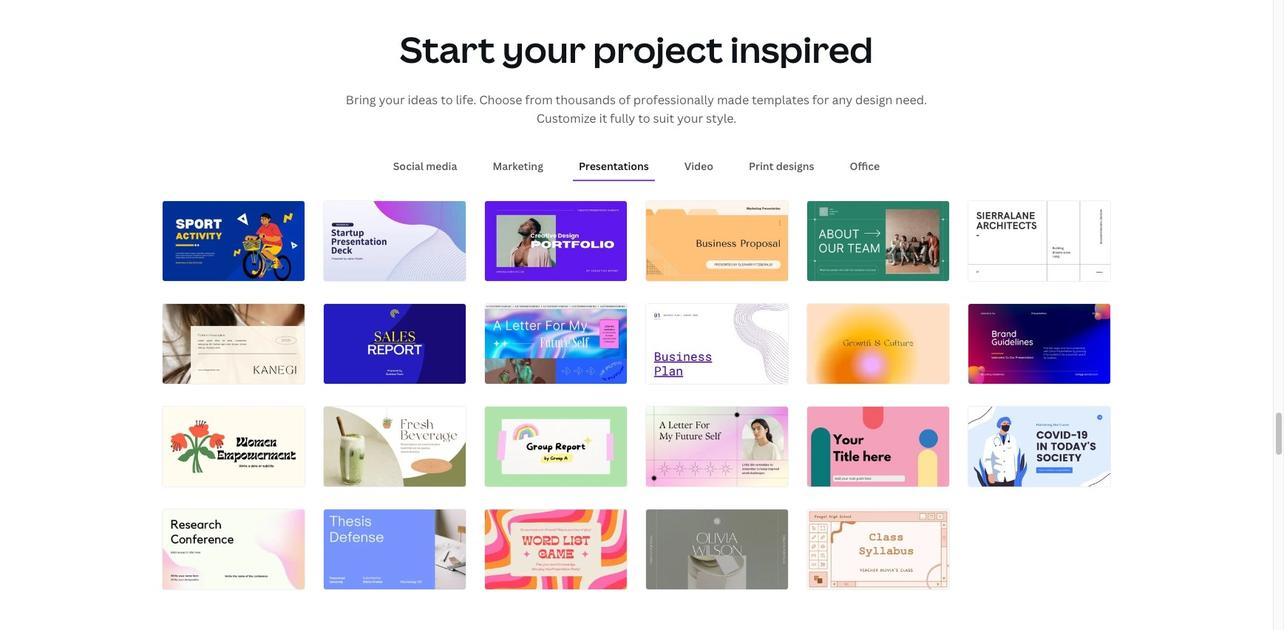 Task type: locate. For each thing, give the bounding box(es) containing it.
customize
[[537, 110, 597, 127]]

to left suit
[[638, 110, 651, 127]]

1 vertical spatial your
[[379, 91, 405, 108]]

to left life. at the top
[[441, 91, 453, 108]]

bring
[[346, 91, 376, 108]]

blue illustrated sport activity presentation image
[[163, 201, 305, 281]]

to
[[441, 91, 453, 108], [638, 110, 651, 127]]

0 vertical spatial to
[[441, 91, 453, 108]]

choose
[[479, 91, 522, 108]]

0 horizontal spatial your
[[379, 91, 405, 108]]

it
[[599, 110, 607, 127]]

video button
[[679, 152, 720, 180]]

pink orange yellow happy hippie word list game presentation party image
[[485, 510, 627, 590]]

1 vertical spatial to
[[638, 110, 651, 127]]

corporate start up investor pitch presentation deck image
[[324, 201, 466, 281]]

thousands
[[556, 91, 616, 108]]

navy dark blue yellow sales report presentation image
[[324, 304, 466, 384]]

red green yellow purple retro quirky women empowerment floral presentation image
[[163, 407, 305, 487]]

for
[[813, 91, 829, 108]]

suit
[[653, 110, 675, 127]]

your down professionally
[[677, 110, 703, 127]]

0 vertical spatial your
[[502, 25, 586, 73]]

pink beige brutalist cool inspirational speech presentation party image
[[646, 407, 788, 487]]

pink simple colorful shapes presentation image
[[808, 407, 950, 487]]

start
[[400, 25, 495, 73]]

your for start
[[502, 25, 586, 73]]

blue modern illustrated covid-19 medical presentation image
[[969, 407, 1111, 487]]

muted green contemporary creative portfolio presentation image
[[646, 510, 788, 590]]

1 horizontal spatial to
[[638, 110, 651, 127]]

of
[[619, 91, 631, 108]]

your up from at the left
[[502, 25, 586, 73]]

1 horizontal spatial your
[[502, 25, 586, 73]]

your
[[502, 25, 586, 73], [379, 91, 405, 108], [677, 110, 703, 127]]

start your project inspired
[[400, 25, 874, 73]]

bring your ideas to life. choose from thousands of professionally made templates for any design need. customize it fully to suit your style.
[[346, 91, 928, 127]]

design
[[856, 91, 893, 108]]

pink professional gradients conference research education presentation image
[[163, 510, 305, 590]]

your right bring
[[379, 91, 405, 108]]

2 horizontal spatial your
[[677, 110, 703, 127]]

blue white neon pink brutalist cool inspirational speech presentation party image
[[485, 304, 627, 384]]

2 vertical spatial your
[[677, 110, 703, 127]]

creative portfolio presentation template image
[[485, 201, 627, 281]]

style.
[[706, 110, 737, 127]]

fully
[[610, 110, 636, 127]]



Task type: describe. For each thing, give the bounding box(es) containing it.
pastel green pink aesthetic crayon illustration group report school presentation image
[[485, 407, 627, 487]]

presentations button
[[573, 152, 655, 180]]

dark green black beige brutalist cool about the team presentation party image
[[808, 201, 950, 281]]

social media
[[393, 159, 457, 173]]

blue pink and yellow gradient futuristic creative business presentation image
[[969, 304, 1111, 384]]

beige minimal modern fashion presentation image
[[163, 304, 305, 384]]

social media button
[[387, 152, 463, 180]]

professionally
[[634, 91, 714, 108]]

designs
[[776, 159, 815, 173]]

print designs
[[749, 159, 815, 173]]

thesis defense education blank presentation in a blue and pink simple and basic style image
[[324, 510, 466, 590]]

orange minimalist modern warm blur gradient non profit presentation image
[[808, 304, 950, 384]]

need.
[[896, 91, 928, 108]]

marketing button
[[487, 152, 549, 180]]

media
[[426, 159, 457, 173]]

office
[[850, 159, 880, 173]]

green sage aesthetic minimalist fresh beverage cafe restaurant presentation image
[[324, 407, 466, 487]]

your for bring
[[379, 91, 405, 108]]

minimalist modern business proposal project marketing presentation image
[[646, 201, 788, 281]]

any
[[832, 91, 853, 108]]

templates
[[752, 91, 810, 108]]

video
[[685, 159, 714, 173]]

life.
[[456, 91, 477, 108]]

purple and white minimalist business plan presentation image
[[646, 304, 788, 384]]

print
[[749, 159, 774, 173]]

black and white corporate architecture presentation image
[[969, 201, 1111, 281]]

made
[[717, 91, 749, 108]]

social
[[393, 159, 424, 173]]

ideas
[[408, 91, 438, 108]]

from
[[525, 91, 553, 108]]

marketing
[[493, 159, 544, 173]]

brown pastel computer class syllabus blank presentation image
[[808, 510, 950, 590]]

office button
[[844, 152, 886, 180]]

inspired
[[731, 25, 874, 73]]

print designs button
[[743, 152, 820, 180]]

presentations
[[579, 159, 649, 173]]

0 horizontal spatial to
[[441, 91, 453, 108]]

project
[[593, 25, 723, 73]]



Task type: vqa. For each thing, say whether or not it's contained in the screenshot.
'Creative Portfolio Presentation Template' image
yes



